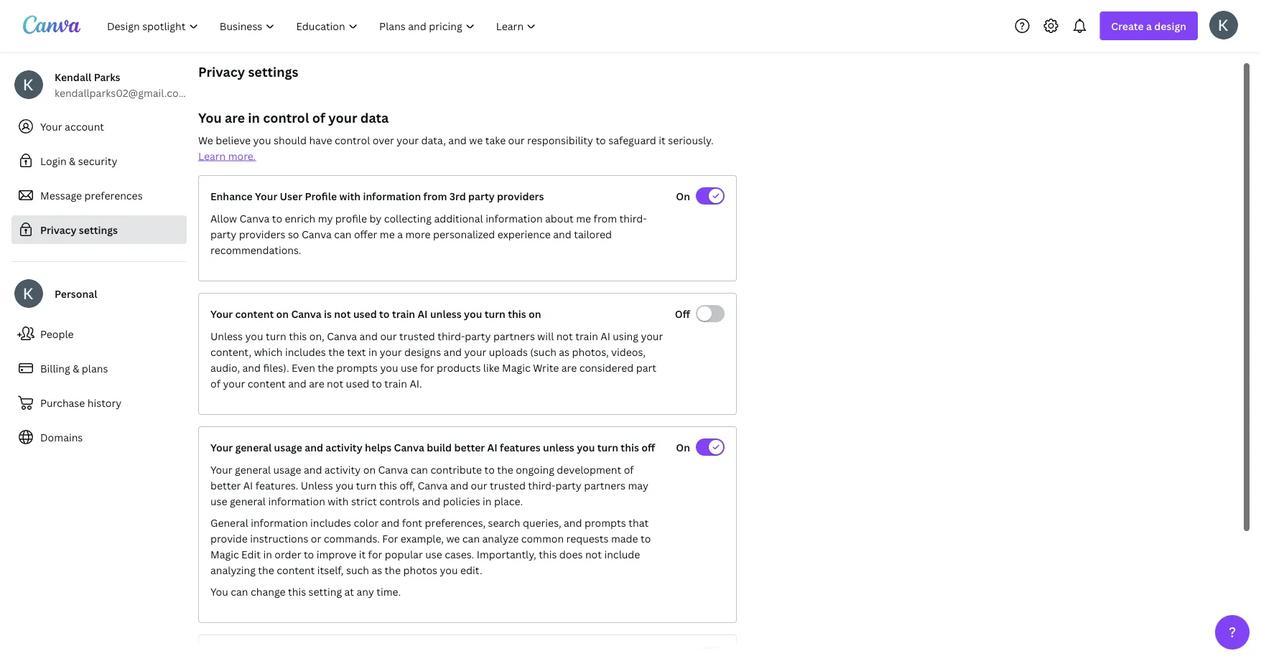 Task type: vqa. For each thing, say whether or not it's contained in the screenshot.
"or"
yes



Task type: describe. For each thing, give the bounding box(es) containing it.
you inside general information includes color and font preferences, search queries, and prompts that provide instructions or commands. for example, we can analyze common requests made to magic edit in order to improve it for popular use cases. importantly, this does not include analyzing the content itself, such as the photos you edit.
[[440, 564, 458, 577]]

which
[[254, 345, 283, 359]]

information up collecting
[[363, 189, 421, 203]]

ai.
[[410, 377, 422, 390]]

2 horizontal spatial on
[[529, 307, 541, 321]]

learn more. link
[[198, 149, 256, 163]]

popular
[[385, 548, 423, 561]]

over
[[373, 133, 394, 147]]

kendall
[[55, 70, 91, 84]]

your account link
[[11, 112, 187, 141]]

more.
[[228, 149, 256, 163]]

will
[[538, 329, 554, 343]]

audio,
[[210, 361, 240, 375]]

your account
[[40, 120, 104, 133]]

better inside your general usage and activity on canva can contribute to the ongoing development of better ai features. unless you turn this off, canva and our trusted third-party partners may use general information with strict controls and policies in place.
[[210, 479, 241, 492]]

0 vertical spatial with
[[339, 189, 361, 203]]

is
[[324, 307, 332, 321]]

usage for helps
[[274, 441, 302, 454]]

your up like
[[464, 345, 487, 359]]

the left "text"
[[328, 345, 345, 359]]

have
[[309, 133, 332, 147]]

not inside general information includes color and font preferences, search queries, and prompts that provide instructions or commands. for example, we can analyze common requests made to magic edit in order to improve it for popular use cases. importantly, this does not include analyzing the content itself, such as the photos you edit.
[[585, 548, 602, 561]]

about
[[545, 212, 574, 225]]

the down popular
[[385, 564, 401, 577]]

of inside unless you turn this on, canva and our trusted third-party partners will not train ai using your content, which includes the text in your designs and your uploads (such as photos, videos, audio, and files). even the prompts you use for products like magic write are considered part of your content and are not used to train ai.
[[210, 377, 221, 390]]

even
[[292, 361, 315, 375]]

a inside dropdown button
[[1147, 19, 1152, 33]]

1 horizontal spatial settings
[[248, 63, 299, 80]]

itself,
[[317, 564, 344, 577]]

personalized
[[433, 227, 495, 241]]

third- inside your general usage and activity on canva can contribute to the ongoing development of better ai features. unless you turn this off, canva and our trusted third-party partners may use general information with strict controls and policies in place.
[[528, 479, 556, 492]]

the right "even"
[[318, 361, 334, 375]]

that
[[629, 516, 649, 530]]

does
[[560, 548, 583, 561]]

responsibility
[[527, 133, 593, 147]]

believe
[[216, 133, 251, 147]]

0 horizontal spatial control
[[263, 109, 309, 126]]

profile
[[305, 189, 337, 203]]

off,
[[400, 479, 415, 492]]

development
[[557, 463, 622, 477]]

designs
[[404, 345, 441, 359]]

purchase history
[[40, 396, 122, 410]]

usage for on
[[273, 463, 301, 477]]

uploads
[[489, 345, 528, 359]]

billing
[[40, 362, 70, 375]]

activity for helps
[[326, 441, 363, 454]]

strict
[[351, 495, 377, 508]]

this inside general information includes color and font preferences, search queries, and prompts that provide instructions or commands. for example, we can analyze common requests made to magic edit in order to improve it for popular use cases. importantly, this does not include analyzing the content itself, such as the photos you edit.
[[539, 548, 557, 561]]

such
[[346, 564, 369, 577]]

your for your account
[[40, 120, 62, 133]]

on for enhance your user profile with information from 3rd party providers
[[676, 189, 690, 203]]

recommendations.
[[210, 243, 301, 257]]

you up products
[[464, 307, 482, 321]]

turn inside unless you turn this on, canva and our trusted third-party partners will not train ai using your content, which includes the text in your designs and your uploads (such as photos, videos, audio, and files). even the prompts you use for products like magic write are considered part of your content and are not used to train ai.
[[266, 329, 286, 343]]

0 vertical spatial me
[[576, 212, 591, 225]]

ai inside unless you turn this on, canva and our trusted third-party partners will not train ai using your content, which includes the text in your designs and your uploads (such as photos, videos, audio, and files). even the prompts you use for products like magic write are considered part of your content and are not used to train ai.
[[601, 329, 611, 343]]

ai inside your general usage and activity on canva can contribute to the ongoing development of better ai features. unless you turn this off, canva and our trusted third-party partners may use general information with strict controls and policies in place.
[[243, 479, 253, 492]]

magic inside general information includes color and font preferences, search queries, and prompts that provide instructions or commands. for example, we can analyze common requests made to magic edit in order to improve it for popular use cases. importantly, this does not include analyzing the content itself, such as the photos you edit.
[[210, 548, 239, 561]]

2 vertical spatial general
[[230, 495, 266, 508]]

to right is
[[379, 307, 390, 321]]

more
[[405, 227, 431, 241]]

kendall parks image
[[1210, 11, 1239, 39]]

your up have at the top left of the page
[[328, 109, 357, 126]]

content inside unless you turn this on, canva and our trusted third-party partners will not train ai using your content, which includes the text in your designs and your uploads (such as photos, videos, audio, and files). even the prompts you use for products like magic write are considered part of your content and are not used to train ai.
[[248, 377, 286, 390]]

turn up uploads
[[485, 307, 506, 321]]

setting
[[309, 585, 342, 599]]

as inside unless you turn this on, canva and our trusted third-party partners will not train ai using your content, which includes the text in your designs and your uploads (such as photos, videos, audio, and files). even the prompts you use for products like magic write are considered part of your content and are not used to train ai.
[[559, 345, 570, 359]]

ai up designs
[[418, 307, 428, 321]]

login
[[40, 154, 67, 168]]

0 vertical spatial privacy
[[198, 63, 245, 80]]

providers inside "allow canva to enrich my profile by collecting additional information about me from third- party providers so canva can offer me a more personalized experience and tailored recommendations."
[[239, 227, 286, 241]]

or
[[311, 532, 321, 546]]

policies
[[443, 495, 480, 508]]

0 vertical spatial providers
[[497, 189, 544, 203]]

for
[[382, 532, 398, 546]]

and down "even"
[[288, 377, 307, 390]]

collecting
[[384, 212, 432, 225]]

videos,
[[611, 345, 646, 359]]

we inside general information includes color and font preferences, search queries, and prompts that provide instructions or commands. for example, we can analyze common requests made to magic edit in order to improve it for popular use cases. importantly, this does not include analyzing the content itself, such as the photos you edit.
[[446, 532, 460, 546]]

0 vertical spatial better
[[454, 441, 485, 454]]

use inside general information includes color and font preferences, search queries, and prompts that provide instructions or commands. for example, we can analyze common requests made to magic edit in order to improve it for popular use cases. importantly, this does not include analyzing the content itself, such as the photos you edit.
[[425, 548, 442, 561]]

create a design
[[1112, 19, 1187, 33]]

people
[[40, 327, 74, 341]]

and up products
[[444, 345, 462, 359]]

0 vertical spatial from
[[424, 189, 447, 203]]

and up "policies"
[[450, 479, 469, 492]]

1 vertical spatial privacy
[[40, 223, 76, 237]]

in up believe
[[248, 109, 260, 126]]

change
[[251, 585, 286, 599]]

you for you can change this setting at any time.
[[210, 585, 228, 599]]

can down analyzing
[[231, 585, 248, 599]]

improve
[[317, 548, 357, 561]]

importantly,
[[477, 548, 537, 561]]

my
[[318, 212, 333, 225]]

learn
[[198, 149, 226, 163]]

we
[[198, 133, 213, 147]]

party right 3rd
[[468, 189, 495, 203]]

& for login
[[69, 154, 76, 168]]

user
[[280, 189, 303, 203]]

analyze
[[482, 532, 519, 546]]

create a design button
[[1100, 11, 1198, 40]]

information inside your general usage and activity on canva can contribute to the ongoing development of better ai features. unless you turn this off, canva and our trusted third-party partners may use general information with strict controls and policies in place.
[[268, 495, 325, 508]]

canva up off, at the left
[[378, 463, 408, 477]]

partners inside unless you turn this on, canva and our trusted third-party partners will not train ai using your content, which includes the text in your designs and your uploads (such as photos, videos, audio, and files). even the prompts you use for products like magic write are considered part of your content and are not used to train ai.
[[494, 329, 535, 343]]

1 horizontal spatial unless
[[543, 441, 575, 454]]

off
[[675, 307, 690, 321]]

0 vertical spatial are
[[225, 109, 245, 126]]

your general usage and activity on canva can contribute to the ongoing development of better ai features. unless you turn this off, canva and our trusted third-party partners may use general information with strict controls and policies in place.
[[210, 463, 649, 508]]

and inside "allow canva to enrich my profile by collecting additional information about me from third- party providers so canva can offer me a more personalized experience and tailored recommendations."
[[553, 227, 572, 241]]

part
[[636, 361, 657, 375]]

1 vertical spatial settings
[[79, 223, 118, 237]]

message
[[40, 189, 82, 202]]

instructions
[[250, 532, 309, 546]]

kendallparks02@gmail.com
[[55, 86, 188, 99]]

1 vertical spatial train
[[576, 329, 598, 343]]

profile
[[335, 212, 367, 225]]

information inside "allow canva to enrich my profile by collecting additional information about me from third- party providers so canva can offer me a more personalized experience and tailored recommendations."
[[486, 212, 543, 225]]

activity for on
[[325, 463, 361, 477]]

this up uploads
[[508, 307, 526, 321]]

use inside your general usage and activity on canva can contribute to the ongoing development of better ai features. unless you turn this off, canva and our trusted third-party partners may use general information with strict controls and policies in place.
[[210, 495, 227, 508]]

photos,
[[572, 345, 609, 359]]

to inside "allow canva to enrich my profile by collecting additional information about me from third- party providers so canva can offer me a more personalized experience and tailored recommendations."
[[272, 212, 282, 225]]

and inside we believe you should have control over your data, and we take our responsibility to safeguard it seriously. learn more.
[[449, 133, 467, 147]]

edit
[[241, 548, 261, 561]]

billing & plans link
[[11, 354, 187, 383]]

billing & plans
[[40, 362, 108, 375]]

from inside "allow canva to enrich my profile by collecting additional information about me from third- party providers so canva can offer me a more personalized experience and tailored recommendations."
[[594, 212, 617, 225]]

3rd
[[450, 189, 466, 203]]

login & security
[[40, 154, 117, 168]]

and down which
[[243, 361, 261, 375]]

trusted inside unless you turn this on, canva and our trusted third-party partners will not train ai using your content, which includes the text in your designs and your uploads (such as photos, videos, audio, and files). even the prompts you use for products like magic write are considered part of your content and are not used to train ai.
[[399, 329, 435, 343]]

and up or
[[304, 463, 322, 477]]

your content on canva is not used to train ai unless you turn this on
[[210, 307, 541, 321]]

we believe you should have control over your data, and we take our responsibility to safeguard it seriously. learn more.
[[198, 133, 714, 163]]

design
[[1155, 19, 1187, 33]]

unless inside your general usage and activity on canva can contribute to the ongoing development of better ai features. unless you turn this off, canva and our trusted third-party partners may use general information with strict controls and policies in place.
[[301, 479, 333, 492]]

prompts inside general information includes color and font preferences, search queries, and prompts that provide instructions or commands. for example, we can analyze common requests made to magic edit in order to improve it for popular use cases. importantly, this does not include analyzing the content itself, such as the photos you edit.
[[585, 516, 626, 530]]

any
[[357, 585, 374, 599]]

domains
[[40, 431, 83, 444]]

color
[[354, 516, 379, 530]]

third- inside unless you turn this on, canva and our trusted third-party partners will not train ai using your content, which includes the text in your designs and your uploads (such as photos, videos, audio, and files). even the prompts you use for products like magic write are considered part of your content and are not used to train ai.
[[438, 329, 465, 343]]

information inside general information includes color and font preferences, search queries, and prompts that provide instructions or commands. for example, we can analyze common requests made to magic edit in order to improve it for popular use cases. importantly, this does not include analyzing the content itself, such as the photos you edit.
[[251, 516, 308, 530]]

tailored
[[574, 227, 612, 241]]

features
[[500, 441, 541, 454]]

security
[[78, 154, 117, 168]]

made
[[611, 532, 638, 546]]

like
[[483, 361, 500, 375]]

& for billing
[[73, 362, 79, 375]]

on,
[[309, 329, 325, 343]]

preferences
[[84, 189, 143, 202]]

we inside we believe you should have control over your data, and we take our responsibility to safeguard it seriously. learn more.
[[469, 133, 483, 147]]

not right will
[[557, 329, 573, 343]]

you up development
[[577, 441, 595, 454]]

purchase history link
[[11, 389, 187, 417]]

ai left features
[[488, 441, 498, 454]]

analyzing
[[210, 564, 256, 577]]

you for you are in control of your data
[[198, 109, 222, 126]]

unless inside unless you turn this on, canva and our trusted third-party partners will not train ai using your content, which includes the text in your designs and your uploads (such as photos, videos, audio, and files). even the prompts you use for products like magic write are considered part of your content and are not used to train ai.
[[210, 329, 243, 343]]

your for your content on canva is not used to train ai unless you turn this on
[[210, 307, 233, 321]]

and up font
[[422, 495, 441, 508]]

off
[[642, 441, 655, 454]]

domains link
[[11, 423, 187, 452]]

text
[[347, 345, 366, 359]]

canva left "build"
[[394, 441, 424, 454]]

features.
[[256, 479, 298, 492]]



Task type: locate. For each thing, give the bounding box(es) containing it.
you down analyzing
[[210, 585, 228, 599]]

it inside we believe you should have control over your data, and we take our responsibility to safeguard it seriously. learn more.
[[659, 133, 666, 147]]

for
[[420, 361, 434, 375], [368, 548, 382, 561]]

message preferences link
[[11, 181, 187, 210]]

take
[[485, 133, 506, 147]]

1 vertical spatial activity
[[325, 463, 361, 477]]

your down audio,
[[223, 377, 245, 390]]

0 horizontal spatial it
[[359, 548, 366, 561]]

1 vertical spatial on
[[676, 441, 690, 454]]

activity inside your general usage and activity on canva can contribute to the ongoing development of better ai features. unless you turn this off, canva and our trusted third-party partners may use general information with strict controls and policies in place.
[[325, 463, 361, 477]]

content down order
[[277, 564, 315, 577]]

0 horizontal spatial unless
[[210, 329, 243, 343]]

2 vertical spatial use
[[425, 548, 442, 561]]

for inside general information includes color and font preferences, search queries, and prompts that provide instructions or commands. for example, we can analyze common requests made to magic edit in order to improve it for popular use cases. importantly, this does not include analyzing the content itself, such as the photos you edit.
[[368, 548, 382, 561]]

1 vertical spatial privacy settings
[[40, 223, 118, 237]]

used down "text"
[[346, 377, 369, 390]]

used inside unless you turn this on, canva and our trusted third-party partners will not train ai using your content, which includes the text in your designs and your uploads (such as photos, videos, audio, and files). even the prompts you use for products like magic write are considered part of your content and are not used to train ai.
[[346, 377, 369, 390]]

train up designs
[[392, 307, 415, 321]]

1 vertical spatial are
[[562, 361, 577, 375]]

0 vertical spatial prompts
[[336, 361, 378, 375]]

commands.
[[324, 532, 380, 546]]

on down helps at the bottom left of page
[[363, 463, 376, 477]]

this left the setting at bottom left
[[288, 585, 306, 599]]

your inside your general usage and activity on canva can contribute to the ongoing development of better ai features. unless you turn this off, canva and our trusted third-party partners may use general information with strict controls and policies in place.
[[210, 463, 233, 477]]

the up change
[[258, 564, 274, 577]]

better up contribute
[[454, 441, 485, 454]]

train
[[392, 307, 415, 321], [576, 329, 598, 343], [385, 377, 407, 390]]

canva left is
[[291, 307, 322, 321]]

ai left features.
[[243, 479, 253, 492]]

ai
[[418, 307, 428, 321], [601, 329, 611, 343], [488, 441, 498, 454], [243, 479, 253, 492]]

turn up development
[[598, 441, 619, 454]]

a
[[1147, 19, 1152, 33], [397, 227, 403, 241]]

(such
[[530, 345, 557, 359]]

control
[[263, 109, 309, 126], [335, 133, 370, 147]]

privacy settings up 'you are in control of your data'
[[198, 63, 299, 80]]

partners up uploads
[[494, 329, 535, 343]]

0 vertical spatial a
[[1147, 19, 1152, 33]]

the down features
[[497, 463, 513, 477]]

your general usage and activity helps canva build better ai features unless you turn this off
[[210, 441, 655, 454]]

1 vertical spatial unless
[[301, 479, 333, 492]]

unless
[[430, 307, 462, 321], [543, 441, 575, 454]]

contribute
[[431, 463, 482, 477]]

0 vertical spatial as
[[559, 345, 570, 359]]

you down your content on canva is not used to train ai unless you turn this on
[[380, 361, 398, 375]]

and up requests
[[564, 516, 582, 530]]

0 horizontal spatial providers
[[239, 227, 286, 241]]

0 vertical spatial partners
[[494, 329, 535, 343]]

prompts down "text"
[[336, 361, 378, 375]]

content inside general information includes color and font preferences, search queries, and prompts that provide instructions or commands. for example, we can analyze common requests made to magic edit in order to improve it for popular use cases. importantly, this does not include analyzing the content itself, such as the photos you edit.
[[277, 564, 315, 577]]

control left over
[[335, 133, 370, 147]]

plans
[[82, 362, 108, 375]]

1 horizontal spatial better
[[454, 441, 485, 454]]

1 horizontal spatial partners
[[584, 479, 626, 492]]

1 horizontal spatial from
[[594, 212, 617, 225]]

you up which
[[245, 329, 263, 343]]

on for your general usage and activity helps canva build better ai features unless you turn this off
[[676, 441, 690, 454]]

1 horizontal spatial me
[[576, 212, 591, 225]]

can inside general information includes color and font preferences, search queries, and prompts that provide instructions or commands. for example, we can analyze common requests made to magic edit in order to improve it for popular use cases. importantly, this does not include analyzing the content itself, such as the photos you edit.
[[463, 532, 480, 546]]

providers up experience
[[497, 189, 544, 203]]

activity left helps at the bottom left of page
[[326, 441, 363, 454]]

and up for
[[381, 516, 400, 530]]

kendall parks kendallparks02@gmail.com
[[55, 70, 188, 99]]

0 vertical spatial activity
[[326, 441, 363, 454]]

third- inside "allow canva to enrich my profile by collecting additional information about me from third- party providers so canva can offer me a more personalized experience and tailored recommendations."
[[620, 212, 647, 225]]

canva right off, at the left
[[418, 479, 448, 492]]

you inside your general usage and activity on canva can contribute to the ongoing development of better ai features. unless you turn this off, canva and our trusted third-party partners may use general information with strict controls and policies in place.
[[336, 479, 354, 492]]

1 on from the top
[[676, 189, 690, 203]]

as
[[559, 345, 570, 359], [372, 564, 382, 577]]

it
[[659, 133, 666, 147], [359, 548, 366, 561]]

1 horizontal spatial use
[[401, 361, 418, 375]]

it inside general information includes color and font preferences, search queries, and prompts that provide instructions or commands. for example, we can analyze common requests made to magic edit in order to improve it for popular use cases. importantly, this does not include analyzing the content itself, such as the photos you edit.
[[359, 548, 366, 561]]

0 horizontal spatial unless
[[430, 307, 462, 321]]

1 vertical spatial magic
[[210, 548, 239, 561]]

of inside your general usage and activity on canva can contribute to the ongoing development of better ai features. unless you turn this off, canva and our trusted third-party partners may use general information with strict controls and policies in place.
[[624, 463, 634, 477]]

content down files). at bottom
[[248, 377, 286, 390]]

unless right features.
[[301, 479, 333, 492]]

using
[[613, 329, 639, 343]]

to left "enrich"
[[272, 212, 282, 225]]

include
[[604, 548, 640, 561]]

in inside general information includes color and font preferences, search queries, and prompts that provide instructions or commands. for example, we can analyze common requests made to magic edit in order to improve it for popular use cases. importantly, this does not include analyzing the content itself, such as the photos you edit.
[[263, 548, 272, 561]]

may
[[628, 479, 649, 492]]

not down requests
[[585, 548, 602, 561]]

0 horizontal spatial on
[[276, 307, 289, 321]]

2 on from the top
[[676, 441, 690, 454]]

data,
[[421, 133, 446, 147]]

1 horizontal spatial as
[[559, 345, 570, 359]]

of up may
[[624, 463, 634, 477]]

0 horizontal spatial for
[[368, 548, 382, 561]]

1 vertical spatial unless
[[543, 441, 575, 454]]

includes inside unless you turn this on, canva and our trusted third-party partners will not train ai using your content, which includes the text in your designs and your uploads (such as photos, videos, audio, and files). even the prompts you use for products like magic write are considered part of your content and are not used to train ai.
[[285, 345, 326, 359]]

2 vertical spatial train
[[385, 377, 407, 390]]

1 vertical spatial partners
[[584, 479, 626, 492]]

we left take
[[469, 133, 483, 147]]

providers up recommendations.
[[239, 227, 286, 241]]

0 horizontal spatial me
[[380, 227, 395, 241]]

1 vertical spatial a
[[397, 227, 403, 241]]

use down example, at bottom left
[[425, 548, 442, 561]]

to left ai.
[[372, 377, 382, 390]]

from up tailored
[[594, 212, 617, 225]]

1 vertical spatial used
[[346, 377, 369, 390]]

your inside we believe you should have control over your data, and we take our responsibility to safeguard it seriously. learn more.
[[397, 133, 419, 147]]

0 vertical spatial train
[[392, 307, 415, 321]]

not down is
[[327, 377, 344, 390]]

this inside your general usage and activity on canva can contribute to the ongoing development of better ai features. unless you turn this off, canva and our trusted third-party partners may use general information with strict controls and policies in place.
[[379, 479, 397, 492]]

party down development
[[556, 479, 582, 492]]

personal
[[55, 287, 97, 301]]

trusted
[[399, 329, 435, 343], [490, 479, 526, 492]]

unless up designs
[[430, 307, 462, 321]]

0 horizontal spatial our
[[380, 329, 397, 343]]

2 vertical spatial our
[[471, 479, 488, 492]]

canva inside unless you turn this on, canva and our trusted third-party partners will not train ai using your content, which includes the text in your designs and your uploads (such as photos, videos, audio, and files). even the prompts you use for products like magic write are considered part of your content and are not used to train ai.
[[327, 329, 357, 343]]

for down for
[[368, 548, 382, 561]]

can inside "allow canva to enrich my profile by collecting additional information about me from third- party providers so canva can offer me a more personalized experience and tailored recommendations."
[[334, 227, 352, 241]]

privacy settings link
[[11, 216, 187, 244]]

a left design
[[1147, 19, 1152, 33]]

general for your general usage and activity helps canva build better ai features unless you turn this off
[[235, 441, 272, 454]]

trusted up designs
[[399, 329, 435, 343]]

used
[[353, 307, 377, 321], [346, 377, 369, 390]]

and left helps at the bottom left of page
[[305, 441, 323, 454]]

use up ai.
[[401, 361, 418, 375]]

1 vertical spatial content
[[248, 377, 286, 390]]

our inside we believe you should have control over your data, and we take our responsibility to safeguard it seriously. learn more.
[[508, 133, 525, 147]]

0 vertical spatial settings
[[248, 63, 299, 80]]

allow
[[210, 212, 237, 225]]

0 vertical spatial you
[[198, 109, 222, 126]]

offer
[[354, 227, 377, 241]]

you inside we believe you should have control over your data, and we take our responsibility to safeguard it seriously. learn more.
[[253, 133, 271, 147]]

0 vertical spatial third-
[[620, 212, 647, 225]]

ai left using
[[601, 329, 611, 343]]

me down by
[[380, 227, 395, 241]]

the
[[328, 345, 345, 359], [318, 361, 334, 375], [497, 463, 513, 477], [258, 564, 274, 577], [385, 564, 401, 577]]

1 horizontal spatial control
[[335, 133, 370, 147]]

trusted inside your general usage and activity on canva can contribute to the ongoing development of better ai features. unless you turn this off, canva and our trusted third-party partners may use general information with strict controls and policies in place.
[[490, 479, 526, 492]]

our down your content on canva is not used to train ai unless you turn this on
[[380, 329, 397, 343]]

your left designs
[[380, 345, 402, 359]]

your for your general usage and activity on canva can contribute to the ongoing development of better ai features. unless you turn this off, canva and our trusted third-party partners may use general information with strict controls and policies in place.
[[210, 463, 233, 477]]

considered
[[580, 361, 634, 375]]

0 horizontal spatial prompts
[[336, 361, 378, 375]]

canva
[[240, 212, 270, 225], [302, 227, 332, 241], [291, 307, 322, 321], [327, 329, 357, 343], [394, 441, 424, 454], [378, 463, 408, 477], [418, 479, 448, 492]]

1 horizontal spatial of
[[312, 109, 325, 126]]

of up have at the top left of the page
[[312, 109, 325, 126]]

this left off, at the left
[[379, 479, 397, 492]]

in inside your general usage and activity on canva can contribute to the ongoing development of better ai features. unless you turn this off, canva and our trusted third-party partners may use general information with strict controls and policies in place.
[[483, 495, 492, 508]]

turn
[[485, 307, 506, 321], [266, 329, 286, 343], [598, 441, 619, 454], [356, 479, 377, 492]]

general
[[210, 516, 248, 530]]

&
[[69, 154, 76, 168], [73, 362, 79, 375]]

write
[[533, 361, 559, 375]]

1 vertical spatial providers
[[239, 227, 286, 241]]

unless you turn this on, canva and our trusted third-party partners will not train ai using your content, which includes the text in your designs and your uploads (such as photos, videos, audio, and files). even the prompts you use for products like magic write are considered part of your content and are not used to train ai.
[[210, 329, 663, 390]]

turn up which
[[266, 329, 286, 343]]

use
[[401, 361, 418, 375], [210, 495, 227, 508], [425, 548, 442, 561]]

train up "photos,"
[[576, 329, 598, 343]]

font
[[402, 516, 422, 530]]

0 horizontal spatial use
[[210, 495, 227, 508]]

canva up "text"
[[327, 329, 357, 343]]

as right (such
[[559, 345, 570, 359]]

1 vertical spatial of
[[210, 377, 221, 390]]

your right using
[[641, 329, 663, 343]]

controls
[[379, 495, 420, 508]]

0 vertical spatial unless
[[430, 307, 462, 321]]

1 vertical spatial you
[[210, 585, 228, 599]]

0 vertical spatial we
[[469, 133, 483, 147]]

privacy down message
[[40, 223, 76, 237]]

1 horizontal spatial unless
[[301, 479, 333, 492]]

it left seriously.
[[659, 133, 666, 147]]

this left off
[[621, 441, 639, 454]]

1 vertical spatial it
[[359, 548, 366, 561]]

partners
[[494, 329, 535, 343], [584, 479, 626, 492]]

party up uploads
[[465, 329, 491, 343]]

to inside unless you turn this on, canva and our trusted third-party partners will not train ai using your content, which includes the text in your designs and your uploads (such as photos, videos, audio, and files). even the prompts you use for products like magic write are considered part of your content and are not used to train ai.
[[372, 377, 382, 390]]

magic down "provide"
[[210, 548, 239, 561]]

on up which
[[276, 307, 289, 321]]

with
[[339, 189, 361, 203], [328, 495, 349, 508]]

information up experience
[[486, 212, 543, 225]]

settings
[[248, 63, 299, 80], [79, 223, 118, 237]]

control inside we believe you should have control over your data, and we take our responsibility to safeguard it seriously. learn more.
[[335, 133, 370, 147]]

0 horizontal spatial settings
[[79, 223, 118, 237]]

your
[[40, 120, 62, 133], [255, 189, 278, 203], [210, 307, 233, 321], [210, 441, 233, 454], [210, 463, 233, 477]]

in right "text"
[[368, 345, 377, 359]]

should
[[274, 133, 307, 147]]

1 horizontal spatial it
[[659, 133, 666, 147]]

0 vertical spatial use
[[401, 361, 418, 375]]

1 vertical spatial as
[[372, 564, 382, 577]]

0 horizontal spatial privacy
[[40, 223, 76, 237]]

to
[[596, 133, 606, 147], [272, 212, 282, 225], [379, 307, 390, 321], [372, 377, 382, 390], [485, 463, 495, 477], [641, 532, 651, 546], [304, 548, 314, 561]]

1 horizontal spatial magic
[[502, 361, 531, 375]]

with left strict
[[328, 495, 349, 508]]

party inside unless you turn this on, canva and our trusted third-party partners will not train ai using your content, which includes the text in your designs and your uploads (such as photos, videos, audio, and files). even the prompts you use for products like magic write are considered part of your content and are not used to train ai.
[[465, 329, 491, 343]]

common
[[521, 532, 564, 546]]

includes
[[285, 345, 326, 359], [310, 516, 351, 530]]

for inside unless you turn this on, canva and our trusted third-party partners will not train ai using your content, which includes the text in your designs and your uploads (such as photos, videos, audio, and files). even the prompts you use for products like magic write are considered part of your content and are not used to train ai.
[[420, 361, 434, 375]]

0 vertical spatial used
[[353, 307, 377, 321]]

enhance
[[210, 189, 253, 203]]

create
[[1112, 19, 1144, 33]]

data
[[360, 109, 389, 126]]

party inside "allow canva to enrich my profile by collecting additional information about me from third- party providers so canva can offer me a more personalized experience and tailored recommendations."
[[210, 227, 237, 241]]

purchase
[[40, 396, 85, 410]]

to inside your general usage and activity on canva can contribute to the ongoing development of better ai features. unless you turn this off, canva and our trusted third-party partners may use general information with strict controls and policies in place.
[[485, 463, 495, 477]]

cases.
[[445, 548, 474, 561]]

this inside unless you turn this on, canva and our trusted third-party partners will not train ai using your content, which includes the text in your designs and your uploads (such as photos, videos, audio, and files). even the prompts you use for products like magic write are considered part of your content and are not used to train ai.
[[289, 329, 307, 343]]

can up off, at the left
[[411, 463, 428, 477]]

0 vertical spatial of
[[312, 109, 325, 126]]

canva right allow on the top
[[240, 212, 270, 225]]

1 vertical spatial we
[[446, 532, 460, 546]]

you
[[198, 109, 222, 126], [210, 585, 228, 599]]

information up the instructions
[[251, 516, 308, 530]]

0 horizontal spatial of
[[210, 377, 221, 390]]

time.
[[377, 585, 401, 599]]

settings down message preferences link at left
[[79, 223, 118, 237]]

with inside your general usage and activity on canva can contribute to the ongoing development of better ai features. unless you turn this off, canva and our trusted third-party partners may use general information with strict controls and policies in place.
[[328, 495, 349, 508]]

1 horizontal spatial privacy
[[198, 63, 245, 80]]

our inside unless you turn this on, canva and our trusted third-party partners will not train ai using your content, which includes the text in your designs and your uploads (such as photos, videos, audio, and files). even the prompts you use for products like magic write are considered part of your content and are not used to train ai.
[[380, 329, 397, 343]]

2 horizontal spatial use
[[425, 548, 442, 561]]

1 vertical spatial third-
[[438, 329, 465, 343]]

our inside your general usage and activity on canva can contribute to the ongoing development of better ai features. unless you turn this off, canva and our trusted third-party partners may use general information with strict controls and policies in place.
[[471, 479, 488, 492]]

0 horizontal spatial privacy settings
[[40, 223, 118, 237]]

1 horizontal spatial prompts
[[585, 516, 626, 530]]

partners inside your general usage and activity on canva can contribute to the ongoing development of better ai features. unless you turn this off, canva and our trusted third-party partners may use general information with strict controls and policies in place.
[[584, 479, 626, 492]]

1 vertical spatial with
[[328, 495, 349, 508]]

to down or
[[304, 548, 314, 561]]

you up more.
[[253, 133, 271, 147]]

third-
[[620, 212, 647, 225], [438, 329, 465, 343], [528, 479, 556, 492]]

1 vertical spatial prompts
[[585, 516, 626, 530]]

prompts inside unless you turn this on, canva and our trusted third-party partners will not train ai using your content, which includes the text in your designs and your uploads (such as photos, videos, audio, and files). even the prompts you use for products like magic write are considered part of your content and are not used to train ai.
[[336, 361, 378, 375]]

helps
[[365, 441, 392, 454]]

your for your general usage and activity helps canva build better ai features unless you turn this off
[[210, 441, 233, 454]]

as inside general information includes color and font preferences, search queries, and prompts that provide instructions or commands. for example, we can analyze common requests made to magic edit in order to improve it for popular use cases. importantly, this does not include analyzing the content itself, such as the photos you edit.
[[372, 564, 382, 577]]

1 horizontal spatial are
[[309, 377, 324, 390]]

usage inside your general usage and activity on canva can contribute to the ongoing development of better ai features. unless you turn this off, canva and our trusted third-party partners may use general information with strict controls and policies in place.
[[273, 463, 301, 477]]

0 vertical spatial magic
[[502, 361, 531, 375]]

control up should
[[263, 109, 309, 126]]

on down seriously.
[[676, 189, 690, 203]]

to inside we believe you should have control over your data, and we take our responsibility to safeguard it seriously. learn more.
[[596, 133, 606, 147]]

our up "policies"
[[471, 479, 488, 492]]

0 vertical spatial usage
[[274, 441, 302, 454]]

are down "even"
[[309, 377, 324, 390]]

2 vertical spatial are
[[309, 377, 324, 390]]

and up "text"
[[360, 329, 378, 343]]

includes up or
[[310, 516, 351, 530]]

a inside "allow canva to enrich my profile by collecting additional information about me from third- party providers so canva can offer me a more personalized experience and tailored recommendations."
[[397, 227, 403, 241]]

magic inside unless you turn this on, canva and our trusted third-party partners will not train ai using your content, which includes the text in your designs and your uploads (such as photos, videos, audio, and files). even the prompts you use for products like magic write are considered part of your content and are not used to train ai.
[[502, 361, 531, 375]]

in inside unless you turn this on, canva and our trusted third-party partners will not train ai using your content, which includes the text in your designs and your uploads (such as photos, videos, audio, and files). even the prompts you use for products like magic write are considered part of your content and are not used to train ai.
[[368, 345, 377, 359]]

you can change this setting at any time.
[[210, 585, 401, 599]]

canva down the my
[[302, 227, 332, 241]]

and
[[449, 133, 467, 147], [553, 227, 572, 241], [360, 329, 378, 343], [444, 345, 462, 359], [243, 361, 261, 375], [288, 377, 307, 390], [305, 441, 323, 454], [304, 463, 322, 477], [450, 479, 469, 492], [422, 495, 441, 508], [381, 516, 400, 530], [564, 516, 582, 530]]

privacy
[[198, 63, 245, 80], [40, 223, 76, 237]]

provide
[[210, 532, 248, 546]]

this down the common at the left bottom of the page
[[539, 548, 557, 561]]

1 vertical spatial &
[[73, 362, 79, 375]]

1 horizontal spatial privacy settings
[[198, 63, 299, 80]]

on
[[676, 189, 690, 203], [676, 441, 690, 454]]

with up profile
[[339, 189, 361, 203]]

0 horizontal spatial a
[[397, 227, 403, 241]]

search
[[488, 516, 520, 530]]

and down about
[[553, 227, 572, 241]]

1 horizontal spatial a
[[1147, 19, 1152, 33]]

0 horizontal spatial as
[[372, 564, 382, 577]]

includes inside general information includes color and font preferences, search queries, and prompts that provide instructions or commands. for example, we can analyze common requests made to magic edit in order to improve it for popular use cases. importantly, this does not include analyzing the content itself, such as the photos you edit.
[[310, 516, 351, 530]]

magic
[[502, 361, 531, 375], [210, 548, 239, 561]]

1 vertical spatial our
[[380, 329, 397, 343]]

on inside your general usage and activity on canva can contribute to the ongoing development of better ai features. unless you turn this off, canva and our trusted third-party partners may use general information with strict controls and policies in place.
[[363, 463, 376, 477]]

of down audio,
[[210, 377, 221, 390]]

1 vertical spatial trusted
[[490, 479, 526, 492]]

in right "edit"
[[263, 548, 272, 561]]

2 horizontal spatial our
[[508, 133, 525, 147]]

enrich
[[285, 212, 316, 225]]

can
[[334, 227, 352, 241], [411, 463, 428, 477], [463, 532, 480, 546], [231, 585, 248, 599]]

1 vertical spatial general
[[235, 463, 271, 477]]

login & security link
[[11, 147, 187, 175]]

0 horizontal spatial from
[[424, 189, 447, 203]]

files).
[[263, 361, 289, 375]]

0 vertical spatial includes
[[285, 345, 326, 359]]

general for your general usage and activity on canva can contribute to the ongoing development of better ai features. unless you turn this off, canva and our trusted third-party partners may use general information with strict controls and policies in place.
[[235, 463, 271, 477]]

unless
[[210, 329, 243, 343], [301, 479, 333, 492]]

turn inside your general usage and activity on canva can contribute to the ongoing development of better ai features. unless you turn this off, canva and our trusted third-party partners may use general information with strict controls and policies in place.
[[356, 479, 377, 492]]

party inside your general usage and activity on canva can contribute to the ongoing development of better ai features. unless you turn this off, canva and our trusted third-party partners may use general information with strict controls and policies in place.
[[556, 479, 582, 492]]

to down that
[[641, 532, 651, 546]]

0 horizontal spatial partners
[[494, 329, 535, 343]]

the inside your general usage and activity on canva can contribute to the ongoing development of better ai features. unless you turn this off, canva and our trusted third-party partners may use general information with strict controls and policies in place.
[[497, 463, 513, 477]]

magic down uploads
[[502, 361, 531, 375]]

0 vertical spatial &
[[69, 154, 76, 168]]

1 vertical spatial from
[[594, 212, 617, 225]]

partners down development
[[584, 479, 626, 492]]

1 vertical spatial use
[[210, 495, 227, 508]]

1 horizontal spatial on
[[363, 463, 376, 477]]

better
[[454, 441, 485, 454], [210, 479, 241, 492]]

preferences,
[[425, 516, 486, 530]]

0 vertical spatial content
[[235, 307, 274, 321]]

party down allow on the top
[[210, 227, 237, 241]]

can inside your general usage and activity on canva can contribute to the ongoing development of better ai features. unless you turn this off, canva and our trusted third-party partners may use general information with strict controls and policies in place.
[[411, 463, 428, 477]]

2 vertical spatial third-
[[528, 479, 556, 492]]

not right is
[[334, 307, 351, 321]]

content
[[235, 307, 274, 321], [248, 377, 286, 390], [277, 564, 315, 577]]

build
[[427, 441, 452, 454]]

settings up 'you are in control of your data'
[[248, 63, 299, 80]]

can up cases.
[[463, 532, 480, 546]]

at
[[345, 585, 354, 599]]

top level navigation element
[[98, 11, 548, 40]]

activity up strict
[[325, 463, 361, 477]]

so
[[288, 227, 299, 241]]

you up the we
[[198, 109, 222, 126]]

2 horizontal spatial of
[[624, 463, 634, 477]]

use inside unless you turn this on, canva and our trusted third-party partners will not train ai using your content, which includes the text in your designs and your uploads (such as photos, videos, audio, and files). even the prompts you use for products like magic write are considered part of your content and are not used to train ai.
[[401, 361, 418, 375]]

1 horizontal spatial we
[[469, 133, 483, 147]]

0 vertical spatial our
[[508, 133, 525, 147]]

turn up strict
[[356, 479, 377, 492]]



